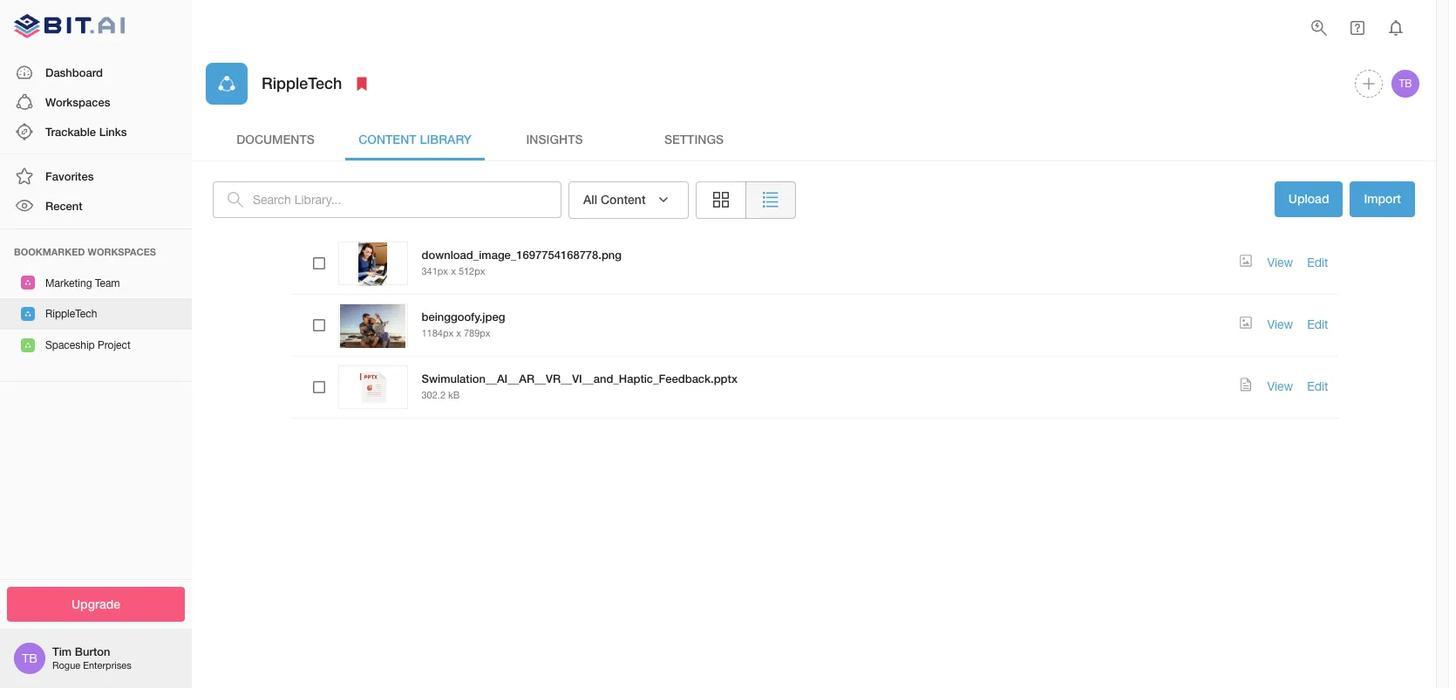 Task type: describe. For each thing, give the bounding box(es) containing it.
trackable links button
[[0, 117, 192, 147]]

marketing
[[45, 277, 92, 289]]

favorites
[[45, 169, 94, 183]]

project
[[98, 339, 131, 351]]

content inside 'link'
[[359, 131, 416, 146]]

tim
[[52, 645, 72, 659]]

all content button
[[569, 181, 689, 218]]

bookmarked workspaces
[[14, 246, 156, 257]]

bookmarked
[[14, 246, 85, 257]]

workspaces button
[[0, 87, 192, 117]]

view for download_image_1697754168778.png
[[1268, 255, 1293, 269]]

team
[[95, 277, 120, 289]]

1 vertical spatial tb
[[22, 651, 37, 665]]

workspaces
[[88, 246, 156, 257]]

rippletech inside button
[[45, 308, 97, 320]]

rippletech button
[[0, 298, 192, 329]]

rogue
[[52, 661, 80, 671]]

documents
[[236, 131, 315, 146]]

upgrade
[[72, 596, 120, 611]]

tab list containing documents
[[206, 119, 1422, 160]]

dashboard button
[[0, 57, 192, 87]]

edit link for download_image_1697754168778.png
[[1307, 255, 1329, 269]]

recent button
[[0, 191, 192, 221]]

upload
[[1289, 191, 1330, 206]]

all
[[583, 192, 597, 207]]

import
[[1364, 191, 1402, 206]]

content library link
[[345, 119, 485, 160]]

tb inside button
[[1399, 78, 1412, 90]]

edit link for beinggoofy.jpeg
[[1307, 317, 1329, 331]]

workspaces
[[45, 95, 110, 109]]

edit for swimulation__ai__ar__vr__vi__and_haptic_feedback.pptx
[[1307, 379, 1329, 393]]

upgrade button
[[7, 587, 185, 622]]

x for beinggoofy.jpeg
[[456, 328, 461, 338]]

insights
[[526, 131, 583, 146]]

edit for download_image_1697754168778.png
[[1307, 255, 1329, 269]]

1184px
[[422, 328, 454, 338]]

tim burton rogue enterprises
[[52, 645, 131, 671]]

enterprises
[[83, 661, 131, 671]]

settings link
[[624, 119, 764, 160]]

view link for swimulation__ai__ar__vr__vi__and_haptic_feedback.pptx
[[1268, 379, 1293, 393]]



Task type: locate. For each thing, give the bounding box(es) containing it.
tab list
[[206, 119, 1422, 160]]

trackable
[[45, 125, 96, 139]]

1 view from the top
[[1268, 255, 1293, 269]]

0 vertical spatial edit link
[[1307, 255, 1329, 269]]

0 vertical spatial view
[[1268, 255, 1293, 269]]

x inside download_image_1697754168778.png 341px x 512px
[[451, 266, 456, 276]]

content
[[359, 131, 416, 146], [601, 192, 646, 207]]

1 vertical spatial view
[[1268, 317, 1293, 331]]

import button
[[1350, 181, 1415, 217]]

3 view from the top
[[1268, 379, 1293, 393]]

512px
[[459, 266, 485, 276]]

tb button
[[1389, 67, 1422, 100]]

rippletech
[[262, 74, 342, 93], [45, 308, 97, 320]]

swimulation__ai__ar__vr__vi__and_haptic_feedback.pptx
[[422, 371, 738, 385]]

1 edit link from the top
[[1307, 255, 1329, 269]]

edit link
[[1307, 255, 1329, 269], [1307, 317, 1329, 331], [1307, 379, 1329, 393]]

1 vertical spatial rippletech
[[45, 308, 97, 320]]

swimulation__ai__ar__vr__vi__and_haptic_feedback.pptx 302.2 kb
[[422, 371, 738, 400]]

download_image_1697754168778.png 341px x 512px
[[422, 247, 622, 276]]

x down beinggoofy.jpeg
[[456, 328, 461, 338]]

spaceship
[[45, 339, 95, 351]]

2 edit link from the top
[[1307, 317, 1329, 331]]

0 horizontal spatial tb
[[22, 651, 37, 665]]

1 horizontal spatial tb
[[1399, 78, 1412, 90]]

1 edit from the top
[[1307, 255, 1329, 269]]

edit for beinggoofy.jpeg
[[1307, 317, 1329, 331]]

0 vertical spatial edit
[[1307, 255, 1329, 269]]

Search Library... search field
[[253, 181, 562, 218]]

view link for beinggoofy.jpeg
[[1268, 317, 1293, 331]]

1 horizontal spatial content
[[601, 192, 646, 207]]

kb
[[448, 390, 460, 400]]

content left the library
[[359, 131, 416, 146]]

0 vertical spatial x
[[451, 266, 456, 276]]

341px
[[422, 266, 448, 276]]

x inside beinggoofy.jpeg 1184px x 789px
[[456, 328, 461, 338]]

content right all on the top
[[601, 192, 646, 207]]

view for beinggoofy.jpeg
[[1268, 317, 1293, 331]]

2 vertical spatial view link
[[1268, 379, 1293, 393]]

1 vertical spatial x
[[456, 328, 461, 338]]

1 horizontal spatial x
[[456, 328, 461, 338]]

settings
[[664, 131, 724, 146]]

2 vertical spatial view
[[1268, 379, 1293, 393]]

view link for download_image_1697754168778.png
[[1268, 255, 1293, 269]]

0 horizontal spatial content
[[359, 131, 416, 146]]

x right 341px at the left top
[[451, 266, 456, 276]]

edit
[[1307, 255, 1329, 269], [1307, 317, 1329, 331], [1307, 379, 1329, 393]]

rippletech up spaceship
[[45, 308, 97, 320]]

3 edit from the top
[[1307, 379, 1329, 393]]

0 vertical spatial content
[[359, 131, 416, 146]]

favorites button
[[0, 161, 192, 191]]

0 vertical spatial rippletech
[[262, 74, 342, 93]]

2 view link from the top
[[1268, 317, 1293, 331]]

group
[[696, 181, 796, 218]]

all content
[[583, 192, 646, 207]]

789px
[[464, 328, 491, 338]]

x for download_image_1697754168778.png
[[451, 266, 456, 276]]

0 horizontal spatial x
[[451, 266, 456, 276]]

1 vertical spatial edit
[[1307, 317, 1329, 331]]

1 vertical spatial view link
[[1268, 317, 1293, 331]]

remove bookmark image
[[352, 73, 373, 94]]

1 horizontal spatial rippletech
[[262, 74, 342, 93]]

burton
[[75, 645, 110, 659]]

302.2
[[422, 390, 446, 400]]

upload button
[[1275, 181, 1344, 218], [1275, 181, 1344, 217]]

0 vertical spatial view link
[[1268, 255, 1293, 269]]

x
[[451, 266, 456, 276], [456, 328, 461, 338]]

view link
[[1268, 255, 1293, 269], [1268, 317, 1293, 331], [1268, 379, 1293, 393]]

dashboard
[[45, 65, 103, 79]]

rippletech left remove bookmark "image"
[[262, 74, 342, 93]]

content inside button
[[601, 192, 646, 207]]

2 vertical spatial edit
[[1307, 379, 1329, 393]]

view for swimulation__ai__ar__vr__vi__and_haptic_feedback.pptx
[[1268, 379, 1293, 393]]

0 horizontal spatial rippletech
[[45, 308, 97, 320]]

recent
[[45, 199, 83, 213]]

tb
[[1399, 78, 1412, 90], [22, 651, 37, 665]]

3 view link from the top
[[1268, 379, 1293, 393]]

marketing team
[[45, 277, 120, 289]]

content library
[[359, 131, 472, 146]]

2 edit from the top
[[1307, 317, 1329, 331]]

documents link
[[206, 119, 345, 160]]

1 view link from the top
[[1268, 255, 1293, 269]]

1 vertical spatial content
[[601, 192, 646, 207]]

edit link for swimulation__ai__ar__vr__vi__and_haptic_feedback.pptx
[[1307, 379, 1329, 393]]

2 view from the top
[[1268, 317, 1293, 331]]

0 vertical spatial tb
[[1399, 78, 1412, 90]]

3 edit link from the top
[[1307, 379, 1329, 393]]

beinggoofy.jpeg 1184px x 789px
[[422, 309, 505, 338]]

view
[[1268, 255, 1293, 269], [1268, 317, 1293, 331], [1268, 379, 1293, 393]]

1 vertical spatial edit link
[[1307, 317, 1329, 331]]

marketing team button
[[0, 267, 192, 298]]

download_image_1697754168778.png
[[422, 247, 622, 261]]

beinggoofy.jpeg
[[422, 309, 505, 323]]

spaceship project
[[45, 339, 131, 351]]

links
[[99, 125, 127, 139]]

library
[[420, 131, 472, 146]]

insights link
[[485, 119, 624, 160]]

2 vertical spatial edit link
[[1307, 379, 1329, 393]]

spaceship project button
[[0, 329, 192, 360]]

trackable links
[[45, 125, 127, 139]]



Task type: vqa. For each thing, say whether or not it's contained in the screenshot.
THE VIEW link
yes



